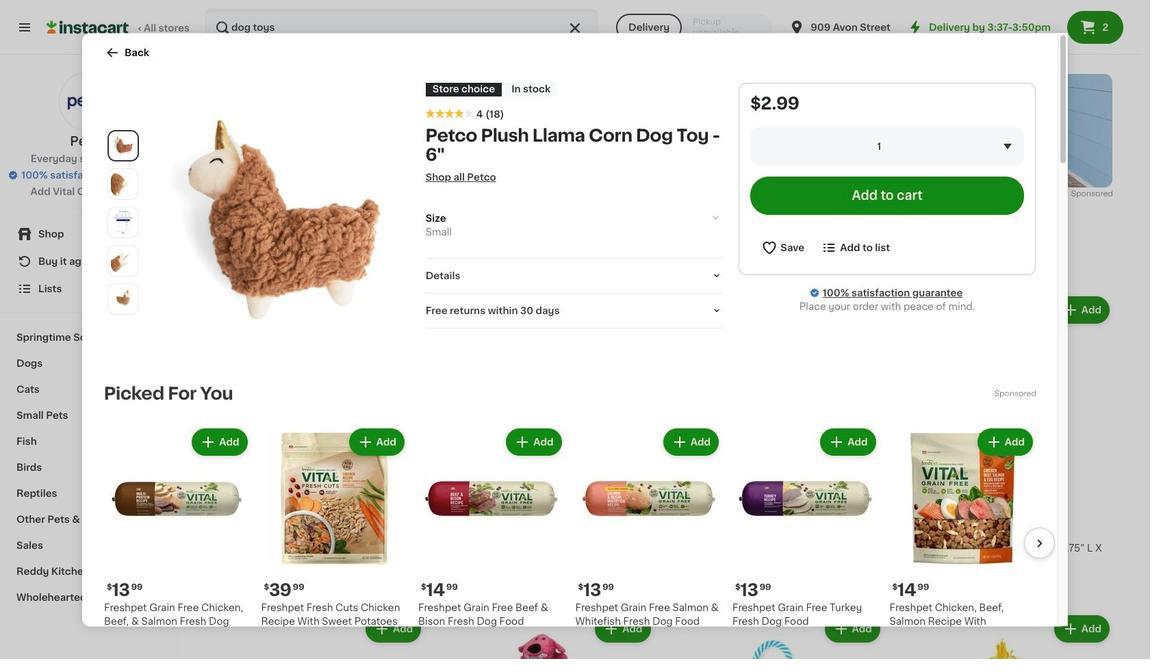 Task type: describe. For each thing, give the bounding box(es) containing it.
enlarge dog toys petco plush llama corn dog toy - 6" hero (opens in a new tab) image
[[111, 133, 136, 158]]

dog toys petco plush llama corn dog toy - 6" hero image
[[153, 93, 409, 349]]

instacart logo image
[[47, 19, 129, 36]]

1 enlarge dog toys petco plush llama corn dog toy - 6" unknown (opens in a new tab) image from the top
[[111, 210, 136, 235]]

enlarge dog toys petco plush llama corn dog toy - 6" unknown (opens in a new tab) image
[[111, 172, 136, 196]]

sponsored image
[[995, 390, 1036, 398]]



Task type: locate. For each thing, give the bounding box(es) containing it.
enlarge dog toys petco plush llama corn dog toy - 6" unknown (opens in a new tab) image
[[111, 210, 136, 235], [111, 248, 136, 273], [111, 287, 136, 311]]

product group
[[205, 294, 424, 583], [435, 294, 654, 597], [665, 294, 883, 583], [894, 294, 1113, 597], [104, 425, 250, 659], [261, 425, 407, 659], [418, 425, 565, 656], [576, 425, 722, 659], [733, 425, 879, 656], [890, 425, 1036, 659], [205, 613, 424, 659], [435, 613, 654, 659], [665, 613, 883, 659], [894, 613, 1113, 659]]

2 enlarge dog toys petco plush llama corn dog toy - 6" unknown (opens in a new tab) image from the top
[[111, 248, 136, 273]]

item carousel region
[[104, 420, 1055, 659]]

petco logo image
[[59, 71, 119, 131]]

None field
[[751, 127, 1024, 165]]

1 vertical spatial enlarge dog toys petco plush llama corn dog toy - 6" unknown (opens in a new tab) image
[[111, 248, 136, 273]]

3 enlarge dog toys petco plush llama corn dog toy - 6" unknown (opens in a new tab) image from the top
[[111, 287, 136, 311]]

2 vertical spatial enlarge dog toys petco plush llama corn dog toy - 6" unknown (opens in a new tab) image
[[111, 287, 136, 311]]

None search field
[[205, 8, 599, 47]]

service type group
[[616, 14, 773, 41]]

0 vertical spatial enlarge dog toys petco plush llama corn dog toy - 6" unknown (opens in a new tab) image
[[111, 210, 136, 235]]



Task type: vqa. For each thing, say whether or not it's contained in the screenshot.
Product group
yes



